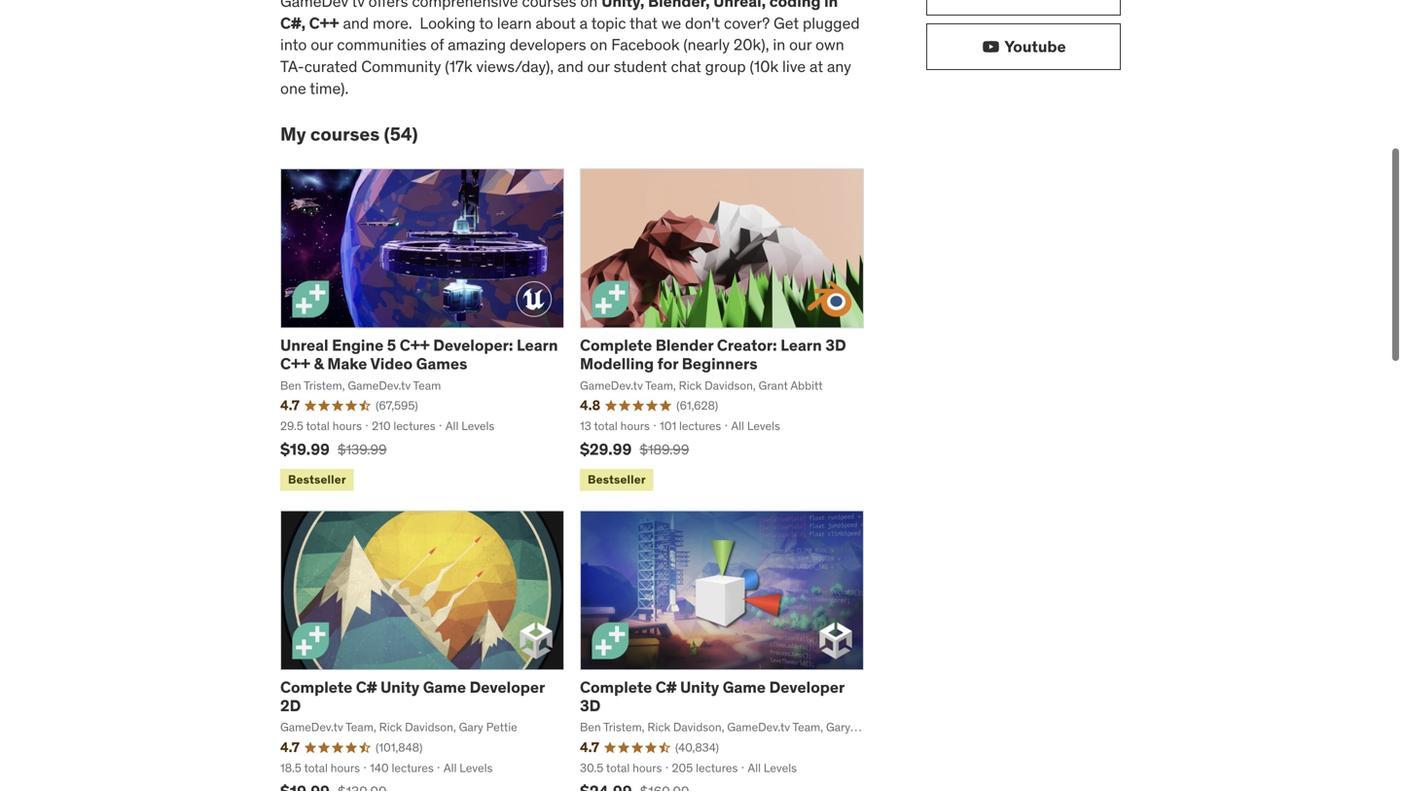 Task type: describe. For each thing, give the bounding box(es) containing it.
engine
[[332, 335, 384, 355]]

my courses (54)
[[280, 122, 418, 145]]

game for complete c# unity game developer 3d
[[723, 677, 766, 697]]

rick for complete c# unity game developer 2d
[[379, 720, 402, 735]]

ben inside 'unreal engine 5 c++ developer: learn c++ & make video games ben tristem, gamedev.tv team'
[[280, 378, 301, 393]]

don't
[[685, 13, 720, 33]]

communities
[[337, 35, 427, 55]]

lectures for unreal engine 5 c++ developer: learn c++ & make video games
[[394, 418, 436, 433]]

3d inside complete blender creator: learn 3d modelling for beginners gamedev.tv team, rick davidson, grant abbitt
[[826, 335, 846, 355]]

time).
[[310, 78, 349, 98]]

gamedev.tv inside complete blender creator: learn 3d modelling for beginners gamedev.tv team, rick davidson, grant abbitt
[[580, 378, 643, 393]]

team, inside complete blender creator: learn 3d modelling for beginners gamedev.tv team, rick davidson, grant abbitt
[[645, 378, 676, 393]]

$189.99
[[640, 441, 689, 459]]

on
[[590, 35, 608, 55]]

all for unreal engine 5 c++ developer: learn c++ & make video games
[[446, 418, 459, 433]]

0 horizontal spatial our
[[311, 35, 333, 55]]

youtube
[[1005, 36, 1066, 56]]

bestseller for $29.99
[[588, 472, 646, 487]]

grant
[[759, 378, 788, 393]]

my
[[280, 122, 306, 145]]

more.
[[373, 13, 412, 33]]

(nearly
[[684, 35, 730, 55]]

about
[[536, 13, 576, 33]]

pettie inside complete c# unity game developer 3d ben tristem, rick davidson, gamedev.tv team, gary pettie
[[580, 736, 611, 751]]

rick for complete c# unity game developer 3d
[[648, 720, 671, 735]]

$19.99
[[280, 440, 330, 460]]

cover? get
[[724, 13, 799, 33]]

complete for modelling
[[580, 335, 652, 355]]

13 total hours
[[580, 418, 650, 433]]

205 lectures
[[672, 760, 738, 776]]

all levels for complete c# unity game developer 2d
[[444, 760, 493, 776]]

one
[[280, 78, 306, 98]]

facebook
[[611, 35, 680, 55]]

13
[[580, 418, 591, 433]]

of
[[431, 35, 444, 55]]

creator:
[[717, 335, 777, 355]]

team
[[413, 378, 441, 393]]

chat
[[671, 57, 702, 76]]

games
[[416, 354, 468, 374]]

unreal engine 5 c++ developer: learn c++ & make video games ben tristem, gamedev.tv team
[[280, 335, 558, 393]]

hours for complete c# unity game developer 2d
[[331, 760, 360, 776]]

18.5 total hours
[[280, 760, 360, 776]]

140 lectures
[[370, 760, 434, 776]]

developers
[[510, 35, 586, 55]]

30.5 total hours
[[580, 760, 662, 776]]

video
[[370, 354, 413, 374]]

team, inside complete c# unity game developer 3d ben tristem, rick davidson, gamedev.tv team, gary pettie
[[793, 720, 823, 735]]

101848 reviews element
[[376, 740, 423, 756]]

205
[[672, 760, 693, 776]]

5
[[387, 335, 396, 355]]

coding
[[770, 0, 821, 11]]

unreal,
[[714, 0, 766, 11]]

amazing
[[448, 35, 506, 55]]

210 lectures
[[372, 418, 436, 433]]

group
[[705, 57, 746, 76]]

c#,
[[280, 13, 306, 33]]

61628 reviews element
[[677, 398, 718, 414]]

lectures for complete c# unity game developer 3d
[[696, 760, 738, 776]]

4.8
[[580, 397, 601, 414]]

complete c# unity game developer 2d link
[[280, 677, 545, 716]]

complete for 2d
[[280, 677, 353, 697]]

at
[[810, 57, 823, 76]]

developer for complete c# unity game developer 2d
[[470, 677, 545, 697]]

c++ for learn
[[280, 354, 310, 374]]

all levels for complete c# unity game developer 3d
[[748, 760, 797, 776]]

levels for complete blender creator: learn 3d modelling for beginners
[[747, 418, 780, 433]]

210
[[372, 418, 391, 433]]

all for complete c# unity game developer 2d
[[444, 760, 457, 776]]

in inside and more.  looking to learn about a topic that we don't cover? get plugged into our communities of amazing developers on facebook (nearly 20k), in our own ta-curated community (17k views/day), and our student chat group (10k live at any one time).
[[773, 35, 786, 55]]

c++ for c#,
[[309, 13, 339, 33]]

&
[[314, 354, 324, 374]]

67595 reviews element
[[376, 398, 418, 414]]

4.7 for complete c# unity game developer 2d
[[280, 739, 300, 756]]

1 horizontal spatial our
[[587, 57, 610, 76]]

gary inside complete c# unity game developer 3d ben tristem, rick davidson, gamedev.tv team, gary pettie
[[826, 720, 851, 735]]

small image
[[981, 37, 1001, 56]]

(54)
[[384, 122, 418, 145]]

team, inside complete c# unity game developer 2d gamedev.tv team, rick davidson, gary pettie
[[346, 720, 376, 735]]

$139.99
[[338, 441, 387, 459]]

complete c# unity game developer 3d link
[[580, 677, 845, 716]]

(101,848)
[[376, 740, 423, 755]]

for
[[658, 354, 679, 374]]

complete blender creator: learn 3d modelling for beginners gamedev.tv team, rick davidson, grant abbitt
[[580, 335, 846, 393]]

plugged
[[803, 13, 860, 33]]

complete c# unity game developer 3d ben tristem, rick davidson, gamedev.tv team, gary pettie
[[580, 677, 851, 751]]

any
[[827, 57, 852, 76]]

0 horizontal spatial and
[[343, 13, 369, 33]]

unreal engine 5 c++ developer: learn c++ & make video games link
[[280, 335, 558, 374]]

total for unreal engine 5 c++ developer: learn c++ & make video games
[[306, 418, 330, 433]]

29.5
[[280, 418, 303, 433]]

3d inside complete c# unity game developer 3d ben tristem, rick davidson, gamedev.tv team, gary pettie
[[580, 696, 601, 716]]

tristem, inside complete c# unity game developer 3d ben tristem, rick davidson, gamedev.tv team, gary pettie
[[604, 720, 645, 735]]

courses
[[310, 122, 380, 145]]

curated
[[304, 57, 358, 76]]

40834 reviews element
[[675, 740, 719, 756]]

learn inside complete blender creator: learn 3d modelling for beginners gamedev.tv team, rick davidson, grant abbitt
[[781, 335, 822, 355]]

complete for 3d
[[580, 677, 652, 697]]

ta-
[[280, 57, 304, 76]]

levels for complete c# unity game developer 2d
[[460, 760, 493, 776]]

hours for unreal engine 5 c++ developer: learn c++ & make video games
[[333, 418, 362, 433]]



Task type: vqa. For each thing, say whether or not it's contained in the screenshot.
RATINGS) inside the 8,174 ratings "element"
no



Task type: locate. For each thing, give the bounding box(es) containing it.
all levels down grant
[[731, 418, 780, 433]]

0 horizontal spatial bestseller
[[288, 472, 346, 487]]

our down on
[[587, 57, 610, 76]]

davidson, down complete c# unity game developer 2d link
[[405, 720, 456, 735]]

2 c# from the left
[[656, 677, 677, 697]]

unity, blender, unreal, coding in c#, c++
[[280, 0, 838, 33]]

2 unity from the left
[[680, 677, 719, 697]]

hours left the 140
[[331, 760, 360, 776]]

2 developer from the left
[[769, 677, 845, 697]]

0 horizontal spatial learn
[[517, 335, 558, 355]]

c# up (101,848)
[[356, 677, 377, 697]]

davidson, inside complete c# unity game developer 2d gamedev.tv team, rick davidson, gary pettie
[[405, 720, 456, 735]]

gamedev.tv inside complete c# unity game developer 3d ben tristem, rick davidson, gamedev.tv team, gary pettie
[[727, 720, 790, 735]]

lectures
[[394, 418, 436, 433], [679, 418, 721, 433], [392, 760, 434, 776], [696, 760, 738, 776]]

ben inside complete c# unity game developer 3d ben tristem, rick davidson, gamedev.tv team, gary pettie
[[580, 720, 601, 735]]

complete up 18.5 total hours
[[280, 677, 353, 697]]

1 horizontal spatial pettie
[[580, 736, 611, 751]]

developer
[[470, 677, 545, 697], [769, 677, 845, 697]]

total right 13
[[594, 418, 618, 433]]

ben up 30.5
[[580, 720, 601, 735]]

ben up 29.5
[[280, 378, 301, 393]]

game up 140 lectures
[[423, 677, 466, 697]]

our up live
[[789, 35, 812, 55]]

1 vertical spatial 3d
[[580, 696, 601, 716]]

1 horizontal spatial developer
[[769, 677, 845, 697]]

complete blender creator: learn 3d modelling for beginners link
[[580, 335, 846, 374]]

live
[[783, 57, 806, 76]]

1 horizontal spatial and
[[558, 57, 584, 76]]

levels right 140 lectures
[[460, 760, 493, 776]]

1 horizontal spatial rick
[[648, 720, 671, 735]]

gamedev.tv inside 'unreal engine 5 c++ developer: learn c++ & make video games ben tristem, gamedev.tv team'
[[348, 378, 411, 393]]

2 game from the left
[[723, 677, 766, 697]]

all levels for complete blender creator: learn 3d modelling for beginners
[[731, 418, 780, 433]]

0 horizontal spatial team,
[[346, 720, 376, 735]]

davidson, for complete c# unity game developer 3d
[[673, 720, 725, 735]]

1 horizontal spatial learn
[[781, 335, 822, 355]]

blender
[[656, 335, 714, 355]]

tristem, down &
[[304, 378, 345, 393]]

rick up (61,628)
[[679, 378, 702, 393]]

pettie up 30.5
[[580, 736, 611, 751]]

all for complete c# unity game developer 3d
[[748, 760, 761, 776]]

1 game from the left
[[423, 677, 466, 697]]

gamedev.tv down video
[[348, 378, 411, 393]]

hours up the $29.99 $189.99
[[621, 418, 650, 433]]

pettie
[[486, 720, 517, 735], [580, 736, 611, 751]]

1 horizontal spatial bestseller
[[588, 472, 646, 487]]

(67,595)
[[376, 398, 418, 413]]

total right 18.5
[[304, 760, 328, 776]]

bestseller down $19.99
[[288, 472, 346, 487]]

to
[[479, 13, 493, 33]]

tristem, up 30.5 total hours
[[604, 720, 645, 735]]

c++ right 5
[[400, 335, 430, 355]]

0 horizontal spatial ben
[[280, 378, 301, 393]]

4.7 up 29.5
[[280, 397, 300, 414]]

1 bestseller from the left
[[288, 472, 346, 487]]

101
[[660, 418, 677, 433]]

davidson, inside complete blender creator: learn 3d modelling for beginners gamedev.tv team, rick davidson, grant abbitt
[[705, 378, 756, 393]]

lectures for complete c# unity game developer 2d
[[392, 760, 434, 776]]

abbitt
[[791, 378, 823, 393]]

1 horizontal spatial gary
[[826, 720, 851, 735]]

1 horizontal spatial c#
[[656, 677, 677, 697]]

gary
[[459, 720, 483, 735], [826, 720, 851, 735]]

c# up (40,834)
[[656, 677, 677, 697]]

18.5
[[280, 760, 302, 776]]

learn right developer:
[[517, 335, 558, 355]]

levels right the 205 lectures
[[764, 760, 797, 776]]

unity for 3d
[[680, 677, 719, 697]]

and up "communities"
[[343, 13, 369, 33]]

learn inside 'unreal engine 5 c++ developer: learn c++ & make video games ben tristem, gamedev.tv team'
[[517, 335, 558, 355]]

a
[[580, 13, 588, 33]]

$29.99 $189.99
[[580, 440, 689, 460]]

1 developer from the left
[[470, 677, 545, 697]]

unity up (40,834)
[[680, 677, 719, 697]]

and
[[343, 13, 369, 33], [558, 57, 584, 76]]

2 horizontal spatial rick
[[679, 378, 702, 393]]

1 gary from the left
[[459, 720, 483, 735]]

$19.99 $139.99
[[280, 440, 387, 460]]

1 unity from the left
[[380, 677, 420, 697]]

2d
[[280, 696, 301, 716]]

all for complete blender creator: learn 3d modelling for beginners
[[731, 418, 744, 433]]

into
[[280, 35, 307, 55]]

0 horizontal spatial c#
[[356, 677, 377, 697]]

2 horizontal spatial team,
[[793, 720, 823, 735]]

rick inside complete c# unity game developer 2d gamedev.tv team, rick davidson, gary pettie
[[379, 720, 402, 735]]

davidson, for complete c# unity game developer 2d
[[405, 720, 456, 735]]

complete inside complete c# unity game developer 3d ben tristem, rick davidson, gamedev.tv team, gary pettie
[[580, 677, 652, 697]]

4.7 up 18.5
[[280, 739, 300, 756]]

all levels
[[446, 418, 495, 433], [731, 418, 780, 433], [444, 760, 493, 776], [748, 760, 797, 776]]

c# for 3d
[[656, 677, 677, 697]]

1 vertical spatial ben
[[580, 720, 601, 735]]

0 horizontal spatial unity
[[380, 677, 420, 697]]

c#
[[356, 677, 377, 697], [656, 677, 677, 697]]

team,
[[645, 378, 676, 393], [346, 720, 376, 735], [793, 720, 823, 735]]

topic
[[591, 13, 626, 33]]

1 horizontal spatial game
[[723, 677, 766, 697]]

all right 140 lectures
[[444, 760, 457, 776]]

gamedev.tv down complete c# unity game developer 3d link
[[727, 720, 790, 735]]

(17k
[[445, 57, 473, 76]]

total
[[306, 418, 330, 433], [594, 418, 618, 433], [304, 760, 328, 776], [606, 760, 630, 776]]

total right 30.5
[[606, 760, 630, 776]]

c# inside complete c# unity game developer 3d ben tristem, rick davidson, gamedev.tv team, gary pettie
[[656, 677, 677, 697]]

all right 101 lectures
[[731, 418, 744, 433]]

0 horizontal spatial 3d
[[580, 696, 601, 716]]

hours up $19.99 $139.99
[[333, 418, 362, 433]]

4.7 for complete c# unity game developer 3d
[[580, 739, 599, 756]]

0 horizontal spatial rick
[[379, 720, 402, 735]]

complete inside complete c# unity game developer 2d gamedev.tv team, rick davidson, gary pettie
[[280, 677, 353, 697]]

1 c# from the left
[[356, 677, 377, 697]]

student
[[614, 57, 667, 76]]

29.5 total hours
[[280, 418, 362, 433]]

1 horizontal spatial unity
[[680, 677, 719, 697]]

c++ right c#,
[[309, 13, 339, 33]]

bestseller down $29.99
[[588, 472, 646, 487]]

davidson, up (40,834)
[[673, 720, 725, 735]]

lectures down 67595 reviews element
[[394, 418, 436, 433]]

4.7 for unreal engine 5 c++ developer: learn c++ & make video games
[[280, 397, 300, 414]]

3d
[[826, 335, 846, 355], [580, 696, 601, 716]]

all levels right 140 lectures
[[444, 760, 493, 776]]

gamedev.tv down modelling
[[580, 378, 643, 393]]

we
[[662, 13, 681, 33]]

learn
[[497, 13, 532, 33]]

1 vertical spatial tristem,
[[604, 720, 645, 735]]

(61,628)
[[677, 398, 718, 413]]

unity,
[[602, 0, 645, 11]]

complete left for
[[580, 335, 652, 355]]

1 horizontal spatial tristem,
[[604, 720, 645, 735]]

and more.  looking to learn about a topic that we don't cover? get plugged into our communities of amazing developers on facebook (nearly 20k), in our own ta-curated community (17k views/day), and our student chat group (10k live at any one time).
[[280, 13, 860, 98]]

lectures down 61628 reviews element
[[679, 418, 721, 433]]

complete inside complete blender creator: learn 3d modelling for beginners gamedev.tv team, rick davidson, grant abbitt
[[580, 335, 652, 355]]

3d right creator:
[[826, 335, 846, 355]]

0 horizontal spatial tristem,
[[304, 378, 345, 393]]

rick
[[679, 378, 702, 393], [379, 720, 402, 735], [648, 720, 671, 735]]

in up live
[[773, 35, 786, 55]]

(10k
[[750, 57, 779, 76]]

0 horizontal spatial gary
[[459, 720, 483, 735]]

0 vertical spatial and
[[343, 13, 369, 33]]

1 horizontal spatial ben
[[580, 720, 601, 735]]

2 bestseller from the left
[[588, 472, 646, 487]]

unity up (101,848)
[[380, 677, 420, 697]]

140
[[370, 760, 389, 776]]

20k),
[[734, 35, 769, 55]]

0 vertical spatial ben
[[280, 378, 301, 393]]

views/day),
[[476, 57, 554, 76]]

bestseller
[[288, 472, 346, 487], [588, 472, 646, 487]]

unity for 2d
[[380, 677, 420, 697]]

1 vertical spatial in
[[773, 35, 786, 55]]

game up the 205 lectures
[[723, 677, 766, 697]]

our up the 'curated'
[[311, 35, 333, 55]]

hours left 205
[[633, 760, 662, 776]]

complete c# unity game developer 2d gamedev.tv team, rick davidson, gary pettie
[[280, 677, 545, 735]]

0 vertical spatial 3d
[[826, 335, 846, 355]]

2 learn from the left
[[781, 335, 822, 355]]

youtube link
[[927, 23, 1121, 70]]

4.7 up 30.5
[[580, 739, 599, 756]]

rick inside complete blender creator: learn 3d modelling for beginners gamedev.tv team, rick davidson, grant abbitt
[[679, 378, 702, 393]]

0 horizontal spatial developer
[[470, 677, 545, 697]]

1 horizontal spatial team,
[[645, 378, 676, 393]]

0 vertical spatial in
[[824, 0, 838, 11]]

total for complete c# unity game developer 3d
[[606, 760, 630, 776]]

gamedev.tv
[[348, 378, 411, 393], [580, 378, 643, 393], [280, 720, 343, 735], [727, 720, 790, 735]]

101 lectures
[[660, 418, 721, 433]]

levels down grant
[[747, 418, 780, 433]]

1 horizontal spatial 3d
[[826, 335, 846, 355]]

1 learn from the left
[[517, 335, 558, 355]]

30.5
[[580, 760, 604, 776]]

hours for complete c# unity game developer 3d
[[633, 760, 662, 776]]

game for complete c# unity game developer 2d
[[423, 677, 466, 697]]

total for complete c# unity game developer 2d
[[304, 760, 328, 776]]

game inside complete c# unity game developer 2d gamedev.tv team, rick davidson, gary pettie
[[423, 677, 466, 697]]

learn
[[517, 335, 558, 355], [781, 335, 822, 355]]

levels for complete c# unity game developer 3d
[[764, 760, 797, 776]]

modelling
[[580, 354, 654, 374]]

1 horizontal spatial in
[[824, 0, 838, 11]]

0 horizontal spatial game
[[423, 677, 466, 697]]

levels down games
[[462, 418, 495, 433]]

davidson, inside complete c# unity game developer 3d ben tristem, rick davidson, gamedev.tv team, gary pettie
[[673, 720, 725, 735]]

total for complete blender creator: learn 3d modelling for beginners
[[594, 418, 618, 433]]

community
[[361, 57, 441, 76]]

$29.99
[[580, 440, 632, 460]]

gamedev.tv down 2d
[[280, 720, 343, 735]]

1 vertical spatial pettie
[[580, 736, 611, 751]]

developer inside complete c# unity game developer 3d ben tristem, rick davidson, gamedev.tv team, gary pettie
[[769, 677, 845, 697]]

0 vertical spatial tristem,
[[304, 378, 345, 393]]

developer inside complete c# unity game developer 2d gamedev.tv team, rick davidson, gary pettie
[[470, 677, 545, 697]]

that
[[630, 13, 658, 33]]

developer:
[[433, 335, 513, 355]]

davidson, down beginners
[[705, 378, 756, 393]]

lectures for complete blender creator: learn 3d modelling for beginners
[[679, 418, 721, 433]]

levels for unreal engine 5 c++ developer: learn c++ & make video games
[[462, 418, 495, 433]]

hours for complete blender creator: learn 3d modelling for beginners
[[621, 418, 650, 433]]

all levels right the 205 lectures
[[748, 760, 797, 776]]

make
[[327, 354, 367, 374]]

2 horizontal spatial our
[[789, 35, 812, 55]]

blender,
[[648, 0, 710, 11]]

unity inside complete c# unity game developer 3d ben tristem, rick davidson, gamedev.tv team, gary pettie
[[680, 677, 719, 697]]

in
[[824, 0, 838, 11], [773, 35, 786, 55]]

beginners
[[682, 354, 758, 374]]

pettie down complete c# unity game developer 2d link
[[486, 720, 517, 735]]

our
[[311, 35, 333, 55], [789, 35, 812, 55], [587, 57, 610, 76]]

2 gary from the left
[[826, 720, 851, 735]]

bestseller for $19.99
[[288, 472, 346, 487]]

in up plugged
[[824, 0, 838, 11]]

lectures down 40834 reviews 'element'
[[696, 760, 738, 776]]

own
[[816, 35, 844, 55]]

game inside complete c# unity game developer 3d ben tristem, rick davidson, gamedev.tv team, gary pettie
[[723, 677, 766, 697]]

tristem, inside 'unreal engine 5 c++ developer: learn c++ & make video games ben tristem, gamedev.tv team'
[[304, 378, 345, 393]]

0 horizontal spatial in
[[773, 35, 786, 55]]

4.7
[[280, 397, 300, 414], [280, 739, 300, 756], [580, 739, 599, 756]]

gamedev.tv inside complete c# unity game developer 2d gamedev.tv team, rick davidson, gary pettie
[[280, 720, 343, 735]]

in inside unity, blender, unreal, coding in c#, c++
[[824, 0, 838, 11]]

all right the 205 lectures
[[748, 760, 761, 776]]

complete up 30.5 total hours
[[580, 677, 652, 697]]

c# inside complete c# unity game developer 2d gamedev.tv team, rick davidson, gary pettie
[[356, 677, 377, 697]]

all
[[446, 418, 459, 433], [731, 418, 744, 433], [444, 760, 457, 776], [748, 760, 761, 776]]

1 vertical spatial and
[[558, 57, 584, 76]]

c++ left &
[[280, 354, 310, 374]]

unreal
[[280, 335, 329, 355]]

rick inside complete c# unity game developer 3d ben tristem, rick davidson, gamedev.tv team, gary pettie
[[648, 720, 671, 735]]

unity
[[380, 677, 420, 697], [680, 677, 719, 697]]

0 horizontal spatial pettie
[[486, 720, 517, 735]]

unity inside complete c# unity game developer 2d gamedev.tv team, rick davidson, gary pettie
[[380, 677, 420, 697]]

learn up abbitt
[[781, 335, 822, 355]]

total right 29.5
[[306, 418, 330, 433]]

all levels right 210 lectures
[[446, 418, 495, 433]]

rick up 30.5 total hours
[[648, 720, 671, 735]]

(40,834)
[[675, 740, 719, 755]]

pettie inside complete c# unity game developer 2d gamedev.tv team, rick davidson, gary pettie
[[486, 720, 517, 735]]

3d up 30.5
[[580, 696, 601, 716]]

all right 210 lectures
[[446, 418, 459, 433]]

gary inside complete c# unity game developer 2d gamedev.tv team, rick davidson, gary pettie
[[459, 720, 483, 735]]

c# for 2d
[[356, 677, 377, 697]]

rick up (101,848)
[[379, 720, 402, 735]]

hours
[[333, 418, 362, 433], [621, 418, 650, 433], [331, 760, 360, 776], [633, 760, 662, 776]]

0 vertical spatial pettie
[[486, 720, 517, 735]]

and down developers at the top of page
[[558, 57, 584, 76]]

c++
[[309, 13, 339, 33], [400, 335, 430, 355], [280, 354, 310, 374]]

c++ inside unity, blender, unreal, coding in c#, c++
[[309, 13, 339, 33]]

lectures down the 101848 reviews element
[[392, 760, 434, 776]]

levels
[[462, 418, 495, 433], [747, 418, 780, 433], [460, 760, 493, 776], [764, 760, 797, 776]]

developer for complete c# unity game developer 3d
[[769, 677, 845, 697]]

all levels for unreal engine 5 c++ developer: learn c++ & make video games
[[446, 418, 495, 433]]



